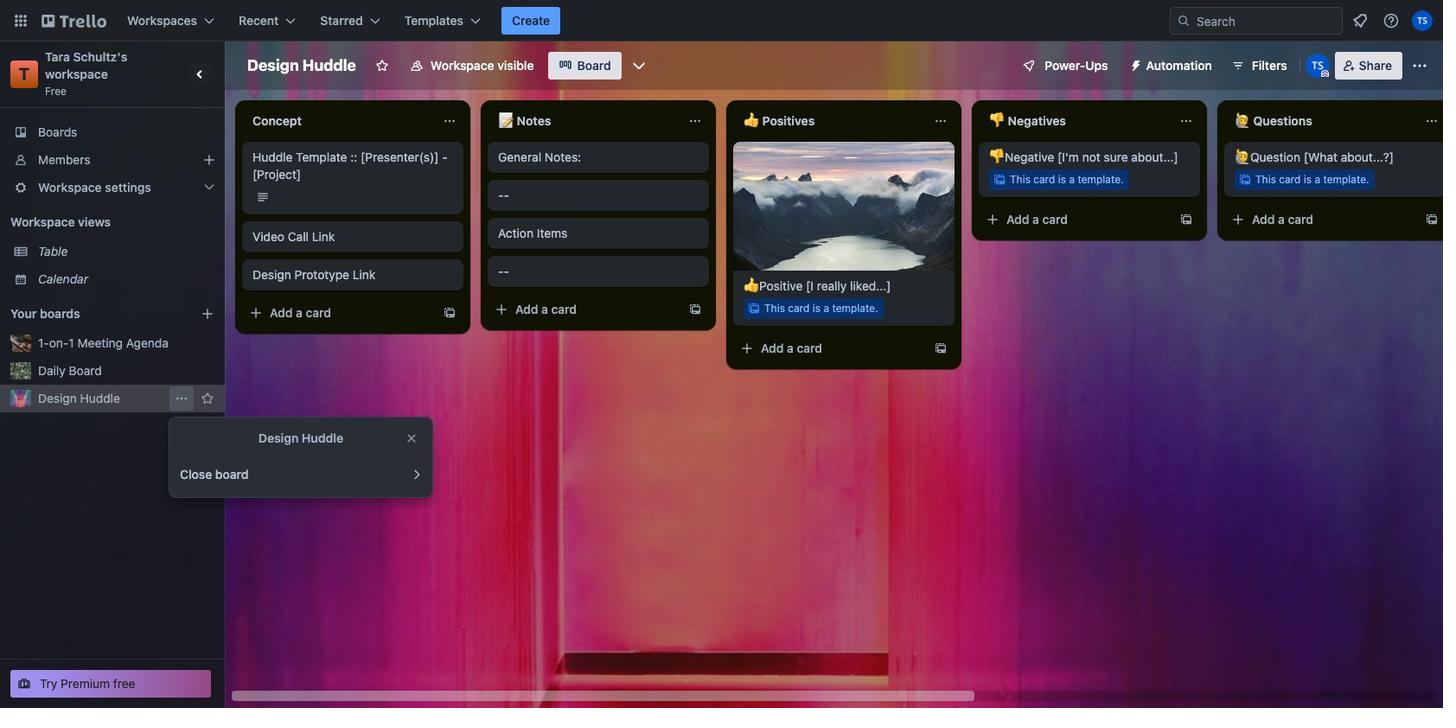 Task type: describe. For each thing, give the bounding box(es) containing it.
1 horizontal spatial tara schultz (taraschultz7) image
[[1412, 10, 1433, 31]]

video call link link
[[253, 228, 453, 246]]

add for 🙋question
[[1252, 212, 1275, 227]]

2 horizontal spatial create from template… image
[[934, 342, 948, 355]]

this card is a template. for [i'm
[[1010, 173, 1124, 186]]

workspace for workspace settings
[[38, 180, 102, 195]]

🙋 Questions text field
[[1224, 107, 1415, 135]]

::
[[350, 150, 357, 164]]

workspace views
[[10, 214, 111, 229]]

👎negative [i'm not sure about...]
[[989, 150, 1178, 164]]

a down items
[[541, 302, 548, 316]]

really
[[817, 278, 847, 293]]

2 -- from the top
[[498, 264, 509, 278]]

link for video call link
[[312, 229, 335, 244]]

workspace for workspace views
[[10, 214, 75, 229]]

action
[[498, 226, 534, 240]]

primary element
[[0, 0, 1443, 42]]

0 horizontal spatial tara schultz (taraschultz7) image
[[1305, 54, 1330, 78]]

📝 Notes text field
[[488, 107, 678, 135]]

general notes:
[[498, 150, 581, 164]]

templates
[[404, 13, 464, 28]]

[i
[[806, 278, 814, 293]]

[presenter(s)]
[[361, 150, 439, 164]]

open information menu image
[[1383, 12, 1400, 29]]

negatives
[[1008, 113, 1066, 128]]

filters
[[1252, 58, 1287, 73]]

add a card button down really
[[733, 335, 927, 362]]

calendar
[[38, 272, 88, 286]]

create from template… image for design prototype link
[[443, 306, 457, 320]]

👍
[[744, 113, 759, 128]]

huddle template :: [presenter(s)] - [project] link
[[253, 149, 453, 183]]

close
[[180, 467, 212, 482]]

add a card button for [i'm
[[979, 206, 1173, 233]]

liked...]
[[850, 278, 891, 293]]

add a card for general
[[515, 302, 577, 316]]

this member is an admin of this board. image
[[1321, 70, 1329, 78]]

table
[[38, 244, 68, 259]]

Concept text field
[[242, 107, 432, 135]]

workspace for workspace visible
[[431, 58, 494, 73]]

Search field
[[1191, 8, 1342, 34]]

your boards
[[10, 306, 80, 321]]

👍 positives
[[744, 113, 815, 128]]

starred
[[320, 13, 363, 28]]

create from template… image for 👎negative [i'm not sure about...]
[[1180, 213, 1193, 227]]

huddle inside text field
[[302, 56, 356, 74]]

👍positive
[[744, 278, 803, 293]]

huddle down daily board link
[[80, 391, 120, 406]]

table link
[[38, 243, 214, 260]]

workspaces button
[[117, 7, 225, 35]]

🙋
[[1235, 113, 1250, 128]]

this for 👍positive
[[764, 302, 785, 315]]

daily
[[38, 363, 66, 378]]

2 vertical spatial design huddle
[[259, 431, 343, 445]]

0 notifications image
[[1350, 10, 1371, 31]]

video
[[253, 229, 285, 244]]

is for [i
[[813, 302, 821, 315]]

recent button
[[228, 7, 306, 35]]

workspace settings button
[[0, 174, 225, 201]]

star or unstar board image
[[375, 59, 389, 73]]

👎 Negatives text field
[[979, 107, 1169, 135]]

sm image
[[1122, 52, 1146, 76]]

add a card for 👎negative
[[1007, 212, 1068, 227]]

t link
[[10, 61, 38, 88]]

workspace visible
[[431, 58, 534, 73]]

recent
[[239, 13, 279, 28]]

sure
[[1104, 150, 1128, 164]]

ups
[[1085, 58, 1108, 73]]

1
[[69, 336, 74, 350]]

🙋question [what about...?] link
[[1235, 149, 1435, 166]]

try
[[40, 676, 57, 691]]

design down 'video'
[[253, 267, 291, 282]]

👍 Positives text field
[[733, 107, 924, 135]]

board actions menu image
[[175, 392, 189, 406]]

👎negative
[[989, 150, 1054, 164]]

share
[[1359, 58, 1392, 73]]

show menu image
[[1411, 57, 1429, 74]]

notes
[[517, 113, 551, 128]]

👎negative [i'm not sure about...] link
[[989, 149, 1190, 166]]

huddle up close board button
[[302, 431, 343, 445]]

design prototype link
[[253, 267, 376, 282]]

general
[[498, 150, 541, 164]]

members link
[[0, 146, 225, 174]]

action items
[[498, 226, 568, 240]]

[project]
[[253, 167, 301, 182]]

close popover image
[[405, 432, 419, 445]]

back to home image
[[42, 7, 106, 35]]

power-
[[1045, 58, 1086, 73]]

1-
[[38, 336, 49, 350]]

this card is a template. for [what
[[1256, 173, 1369, 186]]

workspace visible button
[[399, 52, 544, 80]]

workspace settings
[[38, 180, 151, 195]]

add a card button down design prototype link link
[[242, 299, 436, 327]]

not
[[1082, 150, 1101, 164]]

customize views image
[[630, 57, 647, 74]]

video call link
[[253, 229, 335, 244]]

tara
[[45, 49, 70, 64]]

boards link
[[0, 118, 225, 146]]

- inside huddle template :: [presenter(s)] - [project]
[[442, 150, 448, 164]]

filters button
[[1226, 52, 1293, 80]]

close board button
[[169, 459, 432, 490]]

action items link
[[498, 225, 699, 242]]

add board image
[[201, 307, 214, 321]]

your boards with 3 items element
[[10, 304, 175, 324]]

link for design prototype link
[[353, 267, 376, 282]]

create button
[[502, 7, 560, 35]]

1 vertical spatial design huddle
[[38, 391, 120, 406]]

views
[[78, 214, 111, 229]]

starred button
[[310, 7, 391, 35]]



Task type: vqa. For each thing, say whether or not it's contained in the screenshot.
Workspace navigation collapse icon
yes



Task type: locate. For each thing, give the bounding box(es) containing it.
0 horizontal spatial is
[[813, 302, 821, 315]]

general notes: link
[[498, 149, 699, 166]]

huddle down starred
[[302, 56, 356, 74]]

1 vertical spatial --
[[498, 264, 509, 278]]

🙋question [what about...?]
[[1235, 150, 1394, 164]]

workspace navigation collapse icon image
[[189, 62, 213, 86]]

schultz's
[[73, 49, 127, 64]]

calendar link
[[38, 271, 214, 288]]

a down design prototype link
[[296, 305, 303, 320]]

👎
[[989, 113, 1005, 128]]

agenda
[[126, 336, 169, 350]]

automation
[[1146, 58, 1212, 73]]

workspace
[[431, 58, 494, 73], [38, 180, 102, 195], [10, 214, 75, 229]]

design huddle down recent dropdown button
[[247, 56, 356, 74]]

this for 👎negative
[[1010, 173, 1031, 186]]

create from template… image for action items
[[688, 303, 702, 316]]

1 vertical spatial -- link
[[498, 263, 699, 280]]

0 horizontal spatial create from template… image
[[443, 306, 457, 320]]

prototype
[[294, 267, 349, 282]]

design huddle down daily board
[[38, 391, 120, 406]]

boards
[[40, 306, 80, 321]]

this for 🙋question
[[1256, 173, 1276, 186]]

🙋question
[[1235, 150, 1301, 164]]

is for [what
[[1304, 173, 1312, 186]]

add a card down 🙋question
[[1252, 212, 1314, 227]]

board inside "link"
[[577, 58, 611, 73]]

2 -- link from the top
[[498, 263, 699, 280]]

create from template… image
[[688, 303, 702, 316], [443, 306, 457, 320], [934, 342, 948, 355]]

workspace inside popup button
[[38, 180, 102, 195]]

huddle template :: [presenter(s)] - [project]
[[253, 150, 448, 182]]

huddle up [project] on the left top of the page
[[253, 150, 293, 164]]

add down 🙋question
[[1252, 212, 1275, 227]]

link inside 'link'
[[312, 229, 335, 244]]

2 vertical spatial workspace
[[10, 214, 75, 229]]

this card is a template. down the 🙋question [what about...?]
[[1256, 173, 1369, 186]]

0 horizontal spatial this card is a template.
[[764, 302, 878, 315]]

workspace
[[45, 67, 108, 81]]

card
[[1034, 173, 1055, 186], [1279, 173, 1301, 186], [1042, 212, 1068, 227], [1288, 212, 1314, 227], [551, 302, 577, 316], [788, 302, 810, 315], [306, 305, 331, 320], [797, 341, 822, 355]]

template. down the 🙋question [what about...?] link
[[1323, 173, 1369, 186]]

-- up action
[[498, 188, 509, 202]]

Board name text field
[[239, 52, 365, 80]]

👎 negatives
[[989, 113, 1066, 128]]

0 vertical spatial design huddle
[[247, 56, 356, 74]]

template.
[[1078, 173, 1124, 186], [1323, 173, 1369, 186], [832, 302, 878, 315]]

search image
[[1177, 14, 1191, 28]]

tara schultz's workspace link
[[45, 49, 130, 81]]

0 vertical spatial -- link
[[498, 187, 699, 204]]

premium
[[61, 676, 110, 691]]

design down daily
[[38, 391, 77, 406]]

huddle
[[302, 56, 356, 74], [253, 150, 293, 164], [80, 391, 120, 406], [302, 431, 343, 445]]

1 vertical spatial link
[[353, 267, 376, 282]]

daily board
[[38, 363, 102, 378]]

about...?]
[[1341, 150, 1394, 164]]

this card is a template. for [i
[[764, 302, 878, 315]]

link down 'video call link' 'link'
[[353, 267, 376, 282]]

tara schultz (taraschultz7) image
[[1412, 10, 1433, 31], [1305, 54, 1330, 78]]

📝
[[498, 113, 514, 128]]

add down the 👎negative on the right top of page
[[1007, 212, 1029, 227]]

tara schultz's workspace free
[[45, 49, 130, 98]]

add a card down design prototype link
[[270, 305, 331, 320]]

1 horizontal spatial this card is a template.
[[1010, 173, 1124, 186]]

is down [i'm
[[1058, 173, 1066, 186]]

0 vertical spatial --
[[498, 188, 509, 202]]

add a card button for [what
[[1224, 206, 1418, 233]]

1-on-1 meeting agenda
[[38, 336, 169, 350]]

add down the 👍positive in the top of the page
[[761, 341, 784, 355]]

0 horizontal spatial board
[[69, 363, 102, 378]]

workspace down the 'members'
[[38, 180, 102, 195]]

close board
[[180, 467, 249, 482]]

1 vertical spatial board
[[69, 363, 102, 378]]

0 horizontal spatial template.
[[832, 302, 878, 315]]

workspace up table
[[10, 214, 75, 229]]

2 horizontal spatial this
[[1256, 173, 1276, 186]]

add a card down [i
[[761, 341, 822, 355]]

a down the 🙋question [what about...?]
[[1315, 173, 1320, 186]]

1 create from template… image from the left
[[1180, 213, 1193, 227]]

this
[[1010, 173, 1031, 186], [1256, 173, 1276, 186], [764, 302, 785, 315]]

0 horizontal spatial create from template… image
[[1180, 213, 1193, 227]]

1-on-1 meeting agenda link
[[38, 335, 214, 352]]

t
[[19, 64, 30, 84]]

0 vertical spatial link
[[312, 229, 335, 244]]

star icon image
[[201, 392, 214, 406]]

template. down 👍positive [i really liked...] link
[[832, 302, 878, 315]]

-- link down general notes: link
[[498, 187, 699, 204]]

-- link down action items link
[[498, 263, 699, 280]]

this card is a template.
[[1010, 173, 1124, 186], [1256, 173, 1369, 186], [764, 302, 878, 315]]

👍positive [i really liked...] link
[[744, 278, 944, 295]]

a down 🙋question
[[1278, 212, 1285, 227]]

create from template… image for 🙋question [what about...?]
[[1425, 213, 1439, 227]]

link
[[312, 229, 335, 244], [353, 267, 376, 282]]

free
[[113, 676, 135, 691]]

design down recent dropdown button
[[247, 56, 299, 74]]

try premium free button
[[10, 670, 211, 698]]

add a card button down action items link
[[488, 296, 681, 323]]

🙋 questions
[[1235, 113, 1312, 128]]

1 horizontal spatial this
[[1010, 173, 1031, 186]]

👍positive [i really liked...]
[[744, 278, 891, 293]]

board
[[215, 467, 249, 482]]

2 horizontal spatial this card is a template.
[[1256, 173, 1369, 186]]

on-
[[49, 336, 69, 350]]

share button
[[1335, 52, 1403, 80]]

template. down 'not'
[[1078, 173, 1124, 186]]

a down [i'm
[[1069, 173, 1075, 186]]

1 -- from the top
[[498, 188, 509, 202]]

2 create from template… image from the left
[[1425, 213, 1439, 227]]

this down the 👍positive in the top of the page
[[764, 302, 785, 315]]

template. for about...?]
[[1323, 173, 1369, 186]]

a down the 👍positive in the top of the page
[[787, 341, 794, 355]]

1 vertical spatial tara schultz (taraschultz7) image
[[1305, 54, 1330, 78]]

📝 notes
[[498, 113, 551, 128]]

1 horizontal spatial create from template… image
[[688, 303, 702, 316]]

a down really
[[824, 302, 829, 315]]

0 vertical spatial workspace
[[431, 58, 494, 73]]

try premium free
[[40, 676, 135, 691]]

this down the 👎negative on the right top of page
[[1010, 173, 1031, 186]]

is down 👍positive [i really liked...]
[[813, 302, 821, 315]]

add a card button down [what
[[1224, 206, 1418, 233]]

daily board link
[[38, 362, 214, 380]]

template. for not
[[1078, 173, 1124, 186]]

power-ups
[[1045, 58, 1108, 73]]

design prototype link link
[[253, 266, 453, 284]]

menu
[[166, 387, 194, 411]]

[what
[[1304, 150, 1338, 164]]

automation button
[[1122, 52, 1223, 80]]

create
[[512, 13, 550, 28]]

design huddle link
[[38, 390, 166, 407]]

design huddle inside text field
[[247, 56, 356, 74]]

1 vertical spatial workspace
[[38, 180, 102, 195]]

meeting
[[77, 336, 123, 350]]

notes:
[[545, 150, 581, 164]]

board link
[[548, 52, 622, 80]]

design inside text field
[[247, 56, 299, 74]]

design huddle up close board button
[[259, 431, 343, 445]]

positives
[[762, 113, 815, 128]]

0 horizontal spatial link
[[312, 229, 335, 244]]

add for general
[[515, 302, 538, 316]]

add a card button for notes:
[[488, 296, 681, 323]]

add for 👎negative
[[1007, 212, 1029, 227]]

0 vertical spatial tara schultz (taraschultz7) image
[[1412, 10, 1433, 31]]

0 horizontal spatial this
[[764, 302, 785, 315]]

workspaces
[[127, 13, 197, 28]]

your
[[10, 306, 37, 321]]

this down 🙋question
[[1256, 173, 1276, 186]]

template
[[296, 150, 347, 164]]

members
[[38, 152, 90, 167]]

[i'm
[[1058, 150, 1079, 164]]

1 horizontal spatial create from template… image
[[1425, 213, 1439, 227]]

1 horizontal spatial is
[[1058, 173, 1066, 186]]

boards
[[38, 125, 77, 139]]

design up close board button
[[259, 431, 299, 445]]

this card is a template. down [i'm
[[1010, 173, 1124, 186]]

settings
[[105, 180, 151, 195]]

link right the call
[[312, 229, 335, 244]]

items
[[537, 226, 568, 240]]

is for [i'm
[[1058, 173, 1066, 186]]

add a card down items
[[515, 302, 577, 316]]

2 horizontal spatial is
[[1304, 173, 1312, 186]]

board left customize views image
[[577, 58, 611, 73]]

a
[[1069, 173, 1075, 186], [1315, 173, 1320, 186], [1033, 212, 1039, 227], [1278, 212, 1285, 227], [541, 302, 548, 316], [824, 302, 829, 315], [296, 305, 303, 320], [787, 341, 794, 355]]

tara schultz (taraschultz7) image right the open information menu image
[[1412, 10, 1433, 31]]

this card is a template. down 👍positive [i really liked...]
[[764, 302, 878, 315]]

1 -- link from the top
[[498, 187, 699, 204]]

power-ups button
[[1010, 52, 1119, 80]]

add down action items
[[515, 302, 538, 316]]

workspace down templates popup button
[[431, 58, 494, 73]]

board down 1
[[69, 363, 102, 378]]

add a card button down [i'm
[[979, 206, 1173, 233]]

tara schultz (taraschultz7) image right filters
[[1305, 54, 1330, 78]]

template. for really
[[832, 302, 878, 315]]

about...]
[[1131, 150, 1178, 164]]

huddle inside huddle template :: [presenter(s)] - [project]
[[253, 150, 293, 164]]

add a card for 🙋question
[[1252, 212, 1314, 227]]

call
[[288, 229, 309, 244]]

2 horizontal spatial template.
[[1323, 173, 1369, 186]]

a down the 👎negative on the right top of page
[[1033, 212, 1039, 227]]

1 horizontal spatial template.
[[1078, 173, 1124, 186]]

templates button
[[394, 7, 491, 35]]

1 horizontal spatial link
[[353, 267, 376, 282]]

add a card down the 👎negative on the right top of page
[[1007, 212, 1068, 227]]

is down the 🙋question [what about...?]
[[1304, 173, 1312, 186]]

1 horizontal spatial board
[[577, 58, 611, 73]]

-
[[442, 150, 448, 164], [498, 188, 504, 202], [504, 188, 509, 202], [498, 264, 504, 278], [504, 264, 509, 278]]

visible
[[497, 58, 534, 73]]

add down design prototype link
[[270, 305, 293, 320]]

-- down action
[[498, 264, 509, 278]]

workspace inside button
[[431, 58, 494, 73]]

0 vertical spatial board
[[577, 58, 611, 73]]

questions
[[1254, 113, 1312, 128]]

create from template… image
[[1180, 213, 1193, 227], [1425, 213, 1439, 227]]



